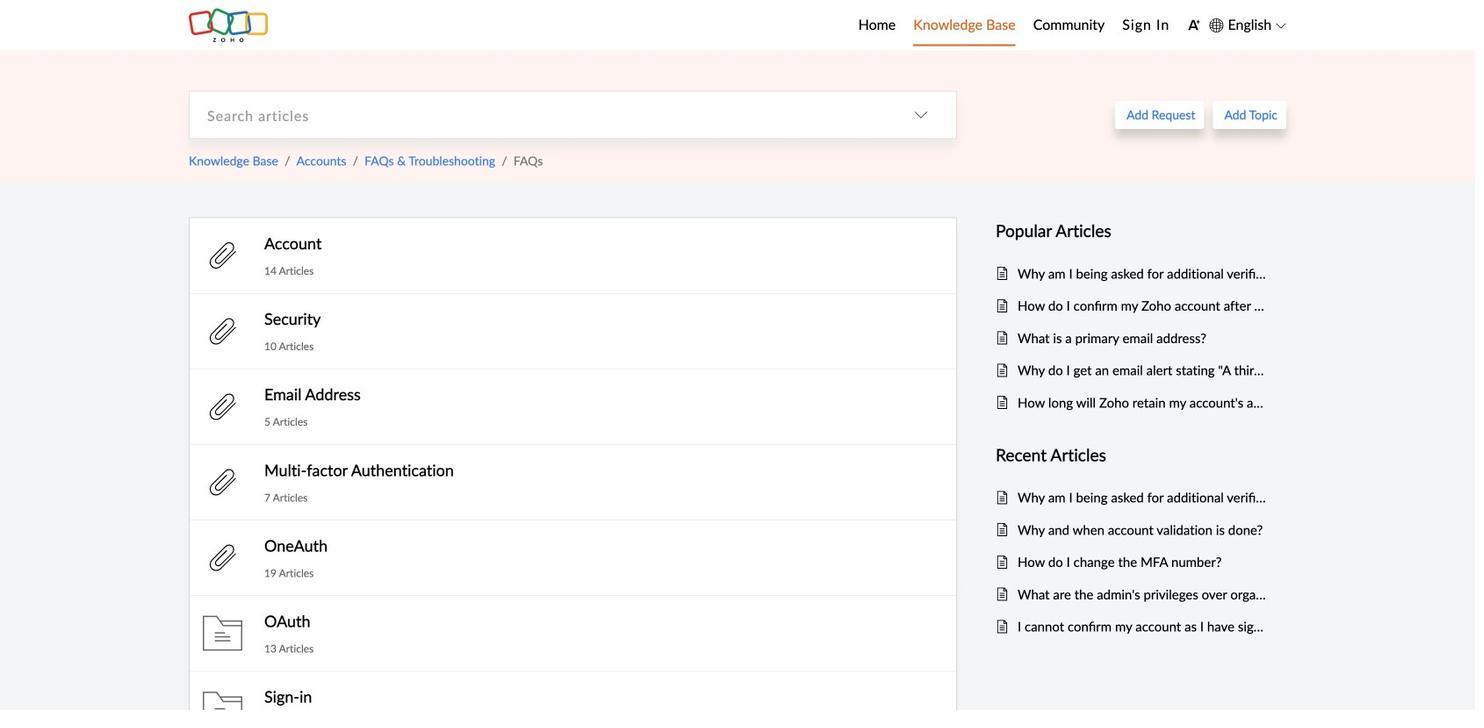 Task type: vqa. For each thing, say whether or not it's contained in the screenshot.
User Preference icon
yes



Task type: locate. For each thing, give the bounding box(es) containing it.
1 heading from the top
[[996, 218, 1269, 245]]

Search articles field
[[190, 92, 886, 139]]

0 vertical spatial heading
[[996, 218, 1269, 245]]

user preference element
[[1188, 12, 1201, 39]]

heading
[[996, 218, 1269, 245], [996, 442, 1269, 469]]

2 heading from the top
[[996, 442, 1269, 469]]

1 vertical spatial heading
[[996, 442, 1269, 469]]



Task type: describe. For each thing, give the bounding box(es) containing it.
choose languages element
[[1210, 13, 1287, 36]]

choose category image
[[914, 108, 929, 122]]

choose category element
[[886, 92, 957, 139]]

user preference image
[[1188, 18, 1201, 32]]



